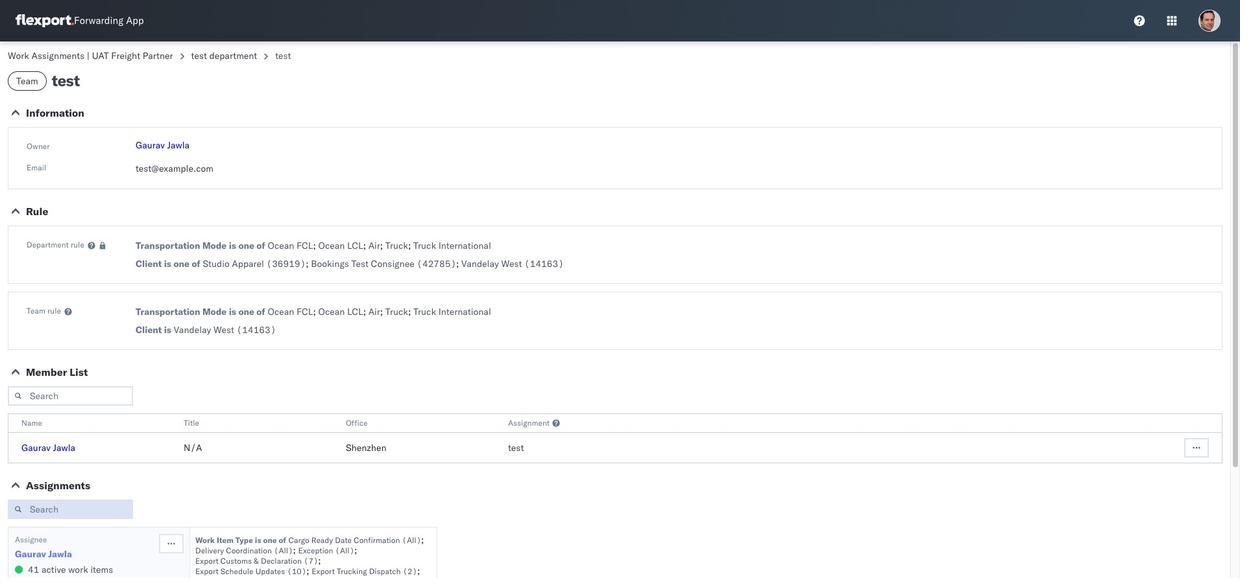 Task type: describe. For each thing, give the bounding box(es) containing it.
ocean fcl ; ocean lcl ; air ; truck ; truck international for vandelay west (14163)
[[268, 306, 491, 318]]

department rule
[[27, 240, 84, 250]]

truck down consignee
[[385, 306, 408, 318]]

client is one of
[[136, 258, 200, 270]]

team for team
[[16, 75, 38, 87]]

lcl for studio apparel (36919)
[[347, 240, 363, 252]]

transportation mode is one of for studio apparel (36919)
[[136, 240, 265, 252]]

uat
[[92, 50, 109, 62]]

client for client is one of
[[136, 258, 162, 270]]

(42785)
[[417, 258, 456, 270]]

studio
[[203, 258, 230, 270]]

0 horizontal spatial gaurav jawla
[[21, 443, 75, 454]]

department
[[209, 50, 257, 62]]

one up coordination
[[263, 536, 277, 546]]

test
[[351, 258, 369, 270]]

item
[[217, 536, 234, 546]]

truck up (42785)
[[413, 240, 436, 252]]

international for studio apparel (36919)
[[438, 240, 491, 252]]

updates
[[255, 567, 285, 577]]

41 active work items
[[28, 565, 113, 576]]

forwarding app link
[[16, 14, 144, 27]]

apparel
[[232, 258, 264, 270]]

test right department
[[275, 50, 291, 62]]

coordination
[[226, 546, 272, 556]]

work for work item type is one of
[[195, 536, 215, 546]]

is left studio
[[164, 258, 171, 270]]

0 horizontal spatial west
[[213, 324, 234, 336]]

2 search text field from the top
[[8, 500, 133, 520]]

forwarding app
[[74, 15, 144, 27]]

1 vertical spatial gaurav
[[21, 443, 51, 454]]

ocean down "bookings"
[[318, 306, 345, 318]]

assignee gaurav jawla
[[15, 535, 72, 561]]

name
[[21, 419, 42, 428]]

date
[[335, 536, 352, 546]]

forwarding
[[74, 15, 123, 27]]

work
[[68, 565, 88, 576]]

title
[[184, 419, 199, 428]]

active
[[42, 565, 66, 576]]

type
[[235, 536, 253, 546]]

1 vertical spatial jawla
[[53, 443, 75, 454]]

0 vertical spatial assignments
[[31, 50, 84, 62]]

one left studio
[[174, 258, 189, 270]]

0 horizontal spatial vandelay
[[174, 324, 211, 336]]

schedule
[[220, 567, 253, 577]]

office
[[346, 419, 368, 428]]

member list
[[26, 366, 88, 379]]

bookings
[[311, 258, 349, 270]]

&
[[254, 557, 259, 566]]

of left cargo at left
[[279, 536, 286, 546]]

test department link
[[191, 50, 257, 62]]

list
[[70, 366, 88, 379]]

assignment
[[508, 419, 550, 428]]

ocean down (36919)
[[268, 306, 294, 318]]

air for vandelay west (14163)
[[368, 306, 380, 318]]

cargo
[[288, 536, 309, 546]]

(2)
[[403, 567, 417, 577]]

work for work assignments | uat freight partner
[[8, 50, 29, 62]]

confirmation
[[354, 536, 400, 546]]

41
[[28, 565, 39, 576]]



Task type: vqa. For each thing, say whether or not it's contained in the screenshot.
topmost LCL
yes



Task type: locate. For each thing, give the bounding box(es) containing it.
;
[[313, 240, 316, 252], [363, 240, 366, 252], [380, 240, 383, 252], [408, 240, 411, 252], [306, 258, 309, 270], [456, 258, 459, 270], [313, 306, 316, 318], [363, 306, 366, 318], [380, 306, 383, 318], [408, 306, 411, 318], [421, 535, 424, 546], [293, 545, 296, 557], [354, 545, 357, 557], [318, 555, 321, 567], [306, 566, 309, 578], [417, 566, 420, 578]]

assignments up assignee
[[26, 480, 90, 493]]

0 vertical spatial search text field
[[8, 387, 133, 406]]

air up the "studio apparel (36919) ; bookings test consignee (42785) ; vandelay west (14163)"
[[368, 240, 380, 252]]

lcl up test
[[347, 240, 363, 252]]

of
[[257, 240, 265, 252], [192, 258, 200, 270], [257, 306, 265, 318], [279, 536, 286, 546]]

app
[[126, 15, 144, 27]]

information
[[26, 106, 84, 119]]

1 vertical spatial gaurav jawla
[[21, 443, 75, 454]]

mode for vandelay west (14163)
[[202, 306, 227, 318]]

one
[[238, 240, 254, 252], [174, 258, 189, 270], [238, 306, 254, 318], [263, 536, 277, 546]]

team for team rule
[[27, 306, 45, 316]]

owner
[[27, 141, 50, 151]]

is up vandelay west (14163)
[[229, 306, 236, 318]]

test@example.com
[[136, 163, 214, 175]]

west
[[501, 258, 522, 270], [213, 324, 234, 336]]

1 international from the top
[[438, 240, 491, 252]]

jawla inside assignee gaurav jawla
[[48, 549, 72, 561]]

ocean up "bookings"
[[318, 240, 345, 252]]

0 horizontal spatial work
[[8, 50, 29, 62]]

transportation
[[136, 240, 200, 252], [136, 306, 200, 318]]

air
[[368, 240, 380, 252], [368, 306, 380, 318]]

0 vertical spatial gaurav jawla
[[136, 140, 190, 151]]

one up vandelay west (14163)
[[238, 306, 254, 318]]

mode for studio apparel (36919)
[[202, 240, 227, 252]]

transportation mode is one of up studio
[[136, 240, 265, 252]]

1 vertical spatial transportation mode is one of
[[136, 306, 265, 318]]

shenzhen
[[346, 443, 386, 454]]

international for vandelay west (14163)
[[438, 306, 491, 318]]

dispatch
[[369, 567, 401, 577]]

rule for client is one of
[[71, 240, 84, 250]]

Search text field
[[8, 387, 133, 406], [8, 500, 133, 520]]

1 vertical spatial transportation
[[136, 306, 200, 318]]

2 vertical spatial gaurav jawla link
[[15, 548, 72, 561]]

1 vertical spatial rule
[[47, 306, 61, 316]]

declaration
[[261, 557, 302, 566]]

0 vertical spatial gaurav jawla link
[[136, 140, 190, 151]]

(all)
[[402, 536, 421, 546], [274, 546, 293, 556], [335, 546, 354, 556]]

flexport. image
[[16, 14, 74, 27]]

ocean
[[268, 240, 294, 252], [318, 240, 345, 252], [268, 306, 294, 318], [318, 306, 345, 318]]

2 transportation mode is one of from the top
[[136, 306, 265, 318]]

air for studio apparel (36919)
[[368, 240, 380, 252]]

transportation mode is one of up vandelay west (14163)
[[136, 306, 265, 318]]

mode up vandelay west (14163)
[[202, 306, 227, 318]]

jawla
[[167, 140, 190, 151], [53, 443, 75, 454], [48, 549, 72, 561]]

trucking
[[337, 567, 367, 577]]

1 vertical spatial ocean fcl ; ocean lcl ; air ; truck ; truck international
[[268, 306, 491, 318]]

1 vertical spatial international
[[438, 306, 491, 318]]

1 horizontal spatial vandelay
[[461, 258, 499, 270]]

0 vertical spatial international
[[438, 240, 491, 252]]

freight
[[111, 50, 140, 62]]

gaurav down name
[[21, 443, 51, 454]]

air down the "studio apparel (36919) ; bookings test consignee (42785) ; vandelay west (14163)"
[[368, 306, 380, 318]]

transportation for client is
[[136, 306, 200, 318]]

team rule
[[27, 306, 61, 316]]

(all) up (2)
[[402, 536, 421, 546]]

0 vertical spatial (14163)
[[524, 258, 564, 270]]

customs
[[220, 557, 252, 566]]

gaurav jawla link for 41
[[15, 548, 72, 561]]

studio apparel (36919) ; bookings test consignee (42785) ; vandelay west (14163)
[[203, 258, 564, 270]]

fcl down (36919)
[[297, 306, 313, 318]]

one up apparel
[[238, 240, 254, 252]]

2 international from the top
[[438, 306, 491, 318]]

1 vertical spatial assignments
[[26, 480, 90, 493]]

2 vertical spatial jawla
[[48, 549, 72, 561]]

1 search text field from the top
[[8, 387, 133, 406]]

1 vertical spatial lcl
[[347, 306, 363, 318]]

test department
[[191, 50, 257, 62]]

of up apparel
[[257, 240, 265, 252]]

transportation mode is one of for vandelay west (14163)
[[136, 306, 265, 318]]

2 mode from the top
[[202, 306, 227, 318]]

(all) up declaration
[[274, 546, 293, 556]]

of up vandelay west (14163)
[[257, 306, 265, 318]]

1 vertical spatial search text field
[[8, 500, 133, 520]]

consignee
[[371, 258, 414, 270]]

fcl up (36919)
[[297, 240, 313, 252]]

2 vertical spatial gaurav
[[15, 549, 46, 561]]

2 ocean fcl ; ocean lcl ; air ; truck ; truck international from the top
[[268, 306, 491, 318]]

work item type is one of
[[195, 536, 286, 546]]

client
[[136, 258, 162, 270], [136, 324, 162, 336]]

1 vertical spatial team
[[27, 306, 45, 316]]

gaurav jawla link up 41
[[15, 548, 72, 561]]

0 vertical spatial fcl
[[297, 240, 313, 252]]

test
[[191, 50, 207, 62], [275, 50, 291, 62], [52, 71, 80, 90], [508, 443, 524, 454]]

mode up studio
[[202, 240, 227, 252]]

client is
[[136, 324, 171, 336]]

0 vertical spatial west
[[501, 258, 522, 270]]

0 vertical spatial team
[[16, 75, 38, 87]]

1 vertical spatial fcl
[[297, 306, 313, 318]]

0 vertical spatial rule
[[71, 240, 84, 250]]

ocean fcl ; ocean lcl ; air ; truck ; truck international down the "studio apparel (36919) ; bookings test consignee (42785) ; vandelay west (14163)"
[[268, 306, 491, 318]]

partner
[[143, 50, 173, 62]]

(36919)
[[266, 258, 306, 270]]

delivery
[[195, 546, 224, 556]]

transportation for client is one of
[[136, 240, 200, 252]]

gaurav inside assignee gaurav jawla
[[15, 549, 46, 561]]

1 ocean fcl ; ocean lcl ; air ; truck ; truck international from the top
[[268, 240, 491, 252]]

lcl down test
[[347, 306, 363, 318]]

work up delivery
[[195, 536, 215, 546]]

test left department
[[191, 50, 207, 62]]

exception
[[298, 546, 333, 556]]

client for client is
[[136, 324, 162, 336]]

international
[[438, 240, 491, 252], [438, 306, 491, 318]]

0 horizontal spatial (14163)
[[237, 324, 276, 336]]

2 client from the top
[[136, 324, 162, 336]]

1 lcl from the top
[[347, 240, 363, 252]]

(all) down date
[[335, 546, 354, 556]]

1 vertical spatial vandelay
[[174, 324, 211, 336]]

search text field down the list
[[8, 387, 133, 406]]

truck up consignee
[[385, 240, 408, 252]]

member
[[26, 366, 67, 379]]

1 vertical spatial work
[[195, 536, 215, 546]]

1 horizontal spatial rule
[[71, 240, 84, 250]]

team up information
[[16, 75, 38, 87]]

1 transportation mode is one of from the top
[[136, 240, 265, 252]]

1 client from the top
[[136, 258, 162, 270]]

gaurav jawla down name
[[21, 443, 75, 454]]

gaurav down assignee
[[15, 549, 46, 561]]

gaurav jawla up the test@example.com
[[136, 140, 190, 151]]

work
[[8, 50, 29, 62], [195, 536, 215, 546]]

ocean up (36919)
[[268, 240, 294, 252]]

fcl
[[297, 240, 313, 252], [297, 306, 313, 318]]

is
[[229, 240, 236, 252], [164, 258, 171, 270], [229, 306, 236, 318], [164, 324, 171, 336], [255, 536, 261, 546]]

vandelay right client is
[[174, 324, 211, 336]]

0 vertical spatial jawla
[[167, 140, 190, 151]]

n/a
[[184, 443, 202, 454]]

search text field up assignee gaurav jawla on the left bottom
[[8, 500, 133, 520]]

is up apparel
[[229, 240, 236, 252]]

mode
[[202, 240, 227, 252], [202, 306, 227, 318]]

1 fcl from the top
[[297, 240, 313, 252]]

0 vertical spatial lcl
[[347, 240, 363, 252]]

ocean fcl ; ocean lcl ; air ; truck ; truck international for studio apparel (36919)
[[268, 240, 491, 252]]

assignments left |
[[31, 50, 84, 62]]

ready
[[311, 536, 333, 546]]

work assignments | uat freight partner link
[[8, 50, 173, 62]]

2 fcl from the top
[[297, 306, 313, 318]]

0 vertical spatial vandelay
[[461, 258, 499, 270]]

1 horizontal spatial west
[[501, 258, 522, 270]]

items
[[90, 565, 113, 576]]

(10)
[[287, 567, 306, 577]]

fcl for vandelay west (14163)
[[297, 306, 313, 318]]

gaurav jawla link up the test@example.com
[[136, 140, 190, 151]]

0 horizontal spatial rule
[[47, 306, 61, 316]]

export
[[195, 557, 218, 566], [195, 567, 218, 577], [312, 567, 335, 577]]

2 air from the top
[[368, 306, 380, 318]]

0 vertical spatial ocean fcl ; ocean lcl ; air ; truck ; truck international
[[268, 240, 491, 252]]

rule
[[71, 240, 84, 250], [47, 306, 61, 316]]

1 vertical spatial client
[[136, 324, 162, 336]]

fcl for studio apparel (36919)
[[297, 240, 313, 252]]

international down (42785)
[[438, 306, 491, 318]]

is left vandelay west (14163)
[[164, 324, 171, 336]]

1 vertical spatial gaurav jawla link
[[21, 443, 75, 454]]

gaurav jawla link
[[136, 140, 190, 151], [21, 443, 75, 454], [15, 548, 72, 561]]

2 horizontal spatial (all)
[[402, 536, 421, 546]]

1 horizontal spatial (14163)
[[524, 258, 564, 270]]

assignee
[[15, 535, 47, 545]]

department
[[27, 240, 69, 250]]

international up (42785)
[[438, 240, 491, 252]]

1 horizontal spatial work
[[195, 536, 215, 546]]

transportation mode is one of
[[136, 240, 265, 252], [136, 306, 265, 318]]

transportation up client is
[[136, 306, 200, 318]]

gaurav jawla
[[136, 140, 190, 151], [21, 443, 75, 454]]

transportation up client is one of
[[136, 240, 200, 252]]

0 vertical spatial transportation mode is one of
[[136, 240, 265, 252]]

gaurav jawla link for test@example.com
[[136, 140, 190, 151]]

2 lcl from the top
[[347, 306, 363, 318]]

team
[[16, 75, 38, 87], [27, 306, 45, 316]]

|
[[87, 50, 90, 62]]

vandelay right (42785)
[[461, 258, 499, 270]]

2 transportation from the top
[[136, 306, 200, 318]]

(7)
[[304, 557, 318, 566]]

truck
[[385, 240, 408, 252], [413, 240, 436, 252], [385, 306, 408, 318], [413, 306, 436, 318]]

1 vertical spatial west
[[213, 324, 234, 336]]

0 vertical spatial work
[[8, 50, 29, 62]]

0 vertical spatial air
[[368, 240, 380, 252]]

0 vertical spatial transportation
[[136, 240, 200, 252]]

team up member
[[27, 306, 45, 316]]

1 horizontal spatial gaurav jawla
[[136, 140, 190, 151]]

gaurav up the test@example.com
[[136, 140, 165, 151]]

vandelay
[[461, 258, 499, 270], [174, 324, 211, 336]]

1 vertical spatial air
[[368, 306, 380, 318]]

1 transportation from the top
[[136, 240, 200, 252]]

rule for client is
[[47, 306, 61, 316]]

1 mode from the top
[[202, 240, 227, 252]]

lcl
[[347, 240, 363, 252], [347, 306, 363, 318]]

test down "assignment"
[[508, 443, 524, 454]]

of left studio
[[192, 258, 200, 270]]

1 vertical spatial (14163)
[[237, 324, 276, 336]]

assignments
[[31, 50, 84, 62], [26, 480, 90, 493]]

rule
[[26, 205, 48, 218]]

0 horizontal spatial (all)
[[274, 546, 293, 556]]

gaurav
[[136, 140, 165, 151], [21, 443, 51, 454], [15, 549, 46, 561]]

0 vertical spatial client
[[136, 258, 162, 270]]

work assignments | uat freight partner
[[8, 50, 173, 62]]

(14163)
[[524, 258, 564, 270], [237, 324, 276, 336]]

ocean fcl ; ocean lcl ; air ; truck ; truck international up the "studio apparel (36919) ; bookings test consignee (42785) ; vandelay west (14163)"
[[268, 240, 491, 252]]

1 horizontal spatial (all)
[[335, 546, 354, 556]]

1 vertical spatial mode
[[202, 306, 227, 318]]

lcl for vandelay west (14163)
[[347, 306, 363, 318]]

test up information
[[52, 71, 80, 90]]

0 vertical spatial gaurav
[[136, 140, 165, 151]]

work down 'flexport.' image
[[8, 50, 29, 62]]

email
[[27, 163, 46, 173]]

cargo ready date confirmation (all) ; delivery coordination (all) ; exception (all) ; export customs & declaration (7) ; export schedule updates (10) ; export trucking dispatch (2) ;
[[195, 535, 424, 578]]

1 air from the top
[[368, 240, 380, 252]]

vandelay west (14163)
[[174, 324, 276, 336]]

0 vertical spatial mode
[[202, 240, 227, 252]]

rule right department
[[71, 240, 84, 250]]

gaurav jawla link down name
[[21, 443, 75, 454]]

truck down (42785)
[[413, 306, 436, 318]]

ocean fcl ; ocean lcl ; air ; truck ; truck international
[[268, 240, 491, 252], [268, 306, 491, 318]]

is right type
[[255, 536, 261, 546]]

rule up the member list
[[47, 306, 61, 316]]



